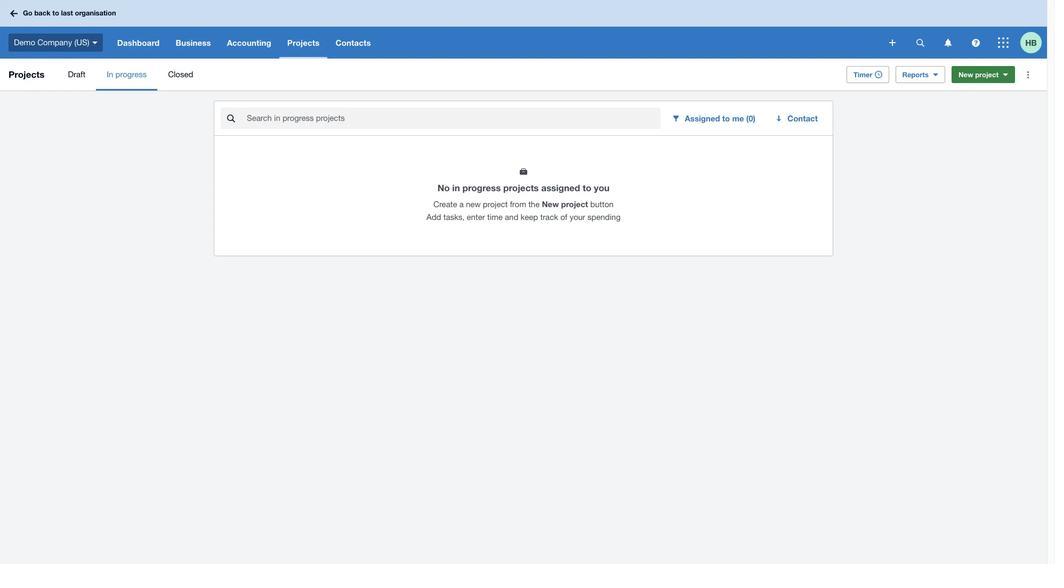 Task type: describe. For each thing, give the bounding box(es) containing it.
reports button
[[896, 66, 946, 83]]

go
[[23, 9, 32, 17]]

(us)
[[74, 38, 89, 47]]

new inside new project "popup button"
[[959, 70, 974, 79]]

more options image
[[1018, 64, 1039, 85]]

contact
[[788, 114, 818, 123]]

demo
[[14, 38, 35, 47]]

new project
[[959, 70, 999, 79]]

projects
[[503, 182, 539, 194]]

hb
[[1026, 38, 1037, 47]]

track
[[540, 213, 558, 222]]

closed link
[[157, 59, 204, 91]]

svg image inside demo company (us) popup button
[[92, 41, 97, 44]]

contacts button
[[328, 27, 379, 59]]

accounting
[[227, 38, 271, 47]]

0 vertical spatial progress
[[115, 70, 147, 79]]

navigation inside 'banner'
[[109, 27, 882, 59]]

spending
[[588, 213, 621, 222]]

in progress link
[[96, 59, 157, 91]]

accounting button
[[219, 27, 279, 59]]

new inside create a new project from the new project button add tasks, enter time and keep track of your spending
[[542, 199, 559, 209]]

create a new project from the new project button add tasks, enter time and keep track of your spending
[[427, 199, 621, 222]]

add
[[427, 213, 441, 222]]

1 horizontal spatial to
[[583, 182, 592, 194]]

create
[[434, 200, 457, 209]]

business
[[176, 38, 211, 47]]

1 horizontal spatial project
[[561, 199, 588, 209]]

project inside "popup button"
[[976, 70, 999, 79]]

dashboard
[[117, 38, 160, 47]]

demo company (us) button
[[0, 27, 109, 59]]

enter
[[467, 213, 485, 222]]

assigned
[[541, 182, 580, 194]]

assigned
[[685, 114, 720, 123]]

demo company (us)
[[14, 38, 89, 47]]

contacts
[[336, 38, 371, 47]]

assigned to me (0)
[[685, 114, 756, 123]]

go back to last organisation link
[[6, 4, 122, 23]]

your
[[570, 213, 586, 222]]

1 horizontal spatial svg image
[[917, 39, 925, 47]]

me
[[732, 114, 744, 123]]

from
[[510, 200, 526, 209]]

the
[[529, 200, 540, 209]]

you
[[594, 182, 610, 194]]

1 horizontal spatial progress
[[463, 182, 501, 194]]

1 vertical spatial projects
[[9, 69, 44, 80]]



Task type: locate. For each thing, give the bounding box(es) containing it.
time
[[487, 213, 503, 222]]

projects button
[[279, 27, 328, 59]]

banner containing hb
[[0, 0, 1047, 59]]

to
[[52, 9, 59, 17], [723, 114, 730, 123], [583, 182, 592, 194]]

0 horizontal spatial svg image
[[10, 10, 18, 17]]

0 horizontal spatial to
[[52, 9, 59, 17]]

dashboard link
[[109, 27, 168, 59]]

project up your
[[561, 199, 588, 209]]

to left the me
[[723, 114, 730, 123]]

0 horizontal spatial new
[[542, 199, 559, 209]]

projects down demo
[[9, 69, 44, 80]]

Search in progress projects search field
[[246, 108, 661, 129]]

business button
[[168, 27, 219, 59]]

navigation containing dashboard
[[109, 27, 882, 59]]

svg image up reports popup button
[[917, 39, 925, 47]]

new project button
[[952, 66, 1015, 83]]

2 horizontal spatial project
[[976, 70, 999, 79]]

in
[[107, 70, 113, 79]]

projects inside dropdown button
[[287, 38, 320, 47]]

1 vertical spatial to
[[723, 114, 730, 123]]

back
[[34, 9, 51, 17]]

(0)
[[747, 114, 756, 123]]

of
[[561, 213, 568, 222]]

closed
[[168, 70, 193, 79]]

tasks,
[[444, 213, 465, 222]]

svg image
[[998, 37, 1009, 48], [945, 39, 952, 47], [972, 39, 980, 47], [890, 39, 896, 46], [92, 41, 97, 44]]

in
[[452, 182, 460, 194]]

to inside assigned to me (0) popup button
[[723, 114, 730, 123]]

new up track
[[542, 199, 559, 209]]

1 horizontal spatial projects
[[287, 38, 320, 47]]

banner
[[0, 0, 1047, 59]]

0 horizontal spatial progress
[[115, 70, 147, 79]]

draft link
[[57, 59, 96, 91]]

draft
[[68, 70, 85, 79]]

1 vertical spatial svg image
[[917, 39, 925, 47]]

last
[[61, 9, 73, 17]]

project left more options image
[[976, 70, 999, 79]]

progress up new
[[463, 182, 501, 194]]

1 vertical spatial progress
[[463, 182, 501, 194]]

progress right in
[[115, 70, 147, 79]]

navigation
[[109, 27, 882, 59]]

and
[[505, 213, 519, 222]]

go back to last organisation
[[23, 9, 116, 17]]

new right reports popup button
[[959, 70, 974, 79]]

0 vertical spatial to
[[52, 9, 59, 17]]

assigned to me (0) button
[[665, 108, 764, 129]]

project up time
[[483, 200, 508, 209]]

in progress
[[107, 70, 147, 79]]

organisation
[[75, 9, 116, 17]]

no in progress projects assigned to you
[[438, 182, 610, 194]]

progress
[[115, 70, 147, 79], [463, 182, 501, 194]]

contact button
[[769, 108, 827, 129]]

0 horizontal spatial projects
[[9, 69, 44, 80]]

to left you
[[583, 182, 592, 194]]

keep
[[521, 213, 538, 222]]

0 vertical spatial projects
[[287, 38, 320, 47]]

new
[[466, 200, 481, 209]]

reports
[[903, 70, 929, 79]]

2 vertical spatial to
[[583, 182, 592, 194]]

projects
[[287, 38, 320, 47], [9, 69, 44, 80]]

2 horizontal spatial to
[[723, 114, 730, 123]]

svg image
[[10, 10, 18, 17], [917, 39, 925, 47]]

company
[[37, 38, 72, 47]]

1 vertical spatial new
[[542, 199, 559, 209]]

button
[[591, 200, 614, 209]]

new
[[959, 70, 974, 79], [542, 199, 559, 209]]

timer button
[[847, 66, 889, 83]]

0 vertical spatial svg image
[[10, 10, 18, 17]]

to left last
[[52, 9, 59, 17]]

0 vertical spatial new
[[959, 70, 974, 79]]

svg image inside go back to last organisation link
[[10, 10, 18, 17]]

0 horizontal spatial project
[[483, 200, 508, 209]]

hb button
[[1021, 27, 1047, 59]]

timer
[[854, 70, 873, 79]]

a
[[460, 200, 464, 209]]

to inside go back to last organisation link
[[52, 9, 59, 17]]

no
[[438, 182, 450, 194]]

project
[[976, 70, 999, 79], [561, 199, 588, 209], [483, 200, 508, 209]]

projects left contacts dropdown button
[[287, 38, 320, 47]]

1 horizontal spatial new
[[959, 70, 974, 79]]

svg image left go
[[10, 10, 18, 17]]



Task type: vqa. For each thing, say whether or not it's contained in the screenshot.
list box
no



